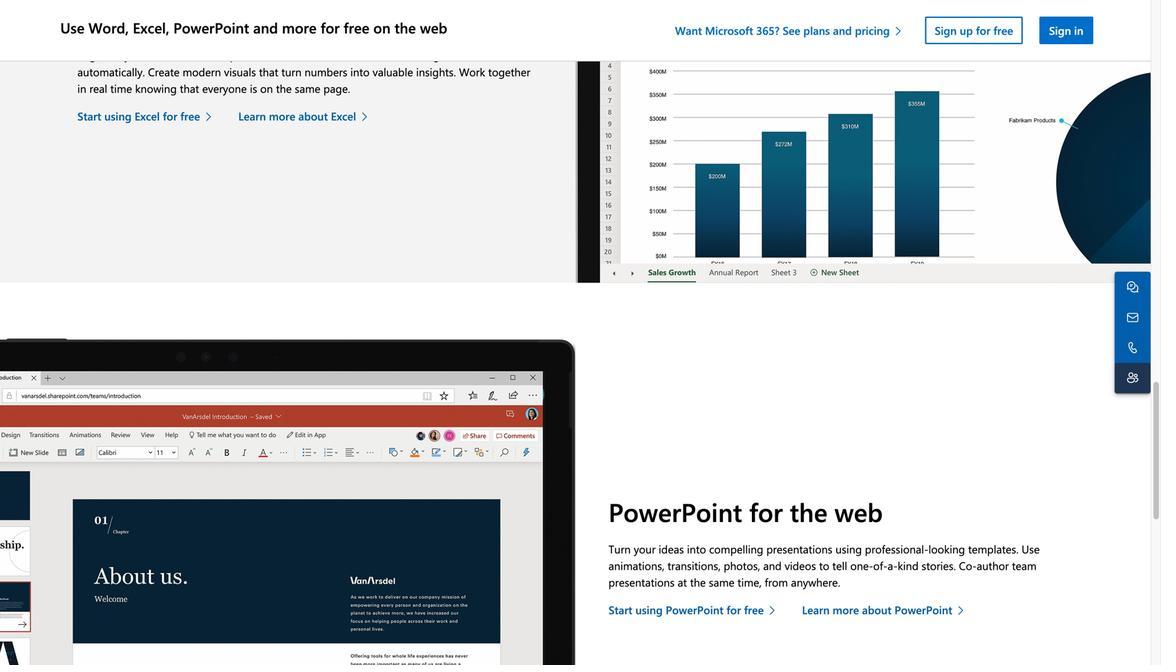 Task type: locate. For each thing, give the bounding box(es) containing it.
1 horizontal spatial same
[[709, 575, 735, 590]]

on right is
[[260, 81, 273, 96]]

excel down knowing
[[135, 108, 160, 123]]

2 horizontal spatial in
[[1074, 23, 1084, 38]]

2 horizontal spatial using
[[836, 542, 862, 557]]

1 horizontal spatial using
[[636, 603, 663, 618]]

1 horizontal spatial your
[[634, 542, 656, 557]]

sign
[[935, 23, 957, 38], [1049, 23, 1071, 38]]

the up the familiar
[[183, 0, 221, 35]]

1 vertical spatial start
[[609, 603, 633, 618]]

time,
[[738, 575, 762, 590]]

excel
[[77, 0, 136, 35], [135, 108, 160, 123], [331, 108, 356, 123]]

start inside 'link'
[[609, 603, 633, 618]]

0 vertical spatial that
[[259, 64, 278, 79]]

free
[[344, 18, 369, 37], [994, 23, 1013, 38], [180, 108, 200, 123], [744, 603, 764, 618]]

time
[[110, 81, 132, 96]]

word,
[[88, 18, 129, 37]]

sign up for free
[[935, 23, 1013, 38]]

learn
[[238, 108, 266, 123], [802, 603, 830, 618]]

photos,
[[724, 559, 760, 574]]

for inside "link"
[[163, 108, 177, 123]]

0 horizontal spatial about
[[298, 108, 328, 123]]

everyone
[[202, 81, 247, 96]]

of-
[[873, 559, 888, 574]]

web up spreadsheets
[[228, 0, 276, 35]]

use inside turn your ideas into compelling presentations using professional-looking templates. use animations, transitions, photos, and videos to tell one-of-a-kind stories. co-author team presentations at the same time, from anywhere.
[[1022, 542, 1040, 557]]

learn more about excel link
[[238, 108, 375, 124]]

presentations
[[767, 542, 833, 557], [609, 575, 675, 590]]

1 horizontal spatial on
[[373, 18, 391, 37]]

sign in
[[1049, 23, 1084, 38]]

learn inside 'link'
[[802, 603, 830, 618]]

about inside 'link'
[[862, 603, 892, 618]]

more up organize your data in familiar spreadsheets and workbooks, with all changes saved automatically. create modern visuals that turn numbers into valuable insights. work together in real time knowing that everyone is on the same page.
[[282, 18, 317, 37]]

with
[[372, 48, 393, 62]]

using inside 'link'
[[636, 603, 663, 618]]

real
[[89, 81, 107, 96]]

start using powerpoint for free link
[[609, 602, 783, 619]]

1 horizontal spatial use
[[1022, 542, 1040, 557]]

0 vertical spatial start
[[77, 108, 101, 123]]

start
[[77, 108, 101, 123], [609, 603, 633, 618]]

presentations down animations,
[[609, 575, 675, 590]]

learn more about powerpoint link
[[802, 602, 971, 619]]

a laptop displaying colorful charts and graphs in excel on the web image
[[575, 0, 1151, 283]]

0 horizontal spatial same
[[295, 81, 320, 96]]

1 vertical spatial same
[[709, 575, 735, 590]]

the
[[183, 0, 221, 35], [395, 18, 416, 37], [276, 81, 292, 96], [790, 495, 828, 529], [690, 575, 706, 590]]

powerpoint
[[173, 18, 249, 37], [609, 495, 742, 529], [666, 603, 724, 618], [895, 603, 953, 618]]

1 horizontal spatial start
[[609, 603, 633, 618]]

1 vertical spatial on
[[260, 81, 273, 96]]

and inside turn your ideas into compelling presentations using professional-looking templates. use animations, transitions, photos, and videos to tell one-of-a-kind stories. co-author team presentations at the same time, from anywhere.
[[763, 559, 782, 574]]

anywhere.
[[791, 575, 841, 590]]

on up with
[[373, 18, 391, 37]]

your left data
[[124, 48, 146, 62]]

1 vertical spatial more
[[269, 108, 295, 123]]

start using powerpoint for free
[[609, 603, 764, 618]]

excel up organize
[[77, 0, 136, 35]]

more down turn on the top of page
[[269, 108, 295, 123]]

team
[[1012, 559, 1037, 574]]

in
[[1074, 23, 1084, 38], [174, 48, 183, 62], [77, 81, 86, 96]]

about down page.
[[298, 108, 328, 123]]

1 vertical spatial presentations
[[609, 575, 675, 590]]

0 vertical spatial use
[[60, 18, 84, 37]]

0 vertical spatial presentations
[[767, 542, 833, 557]]

1 sign from the left
[[935, 23, 957, 38]]

web for powerpoint for the web
[[835, 495, 883, 529]]

web up the professional-
[[835, 495, 883, 529]]

on
[[373, 18, 391, 37], [260, 81, 273, 96]]

powerpoint up the familiar
[[173, 18, 249, 37]]

use left word,
[[60, 18, 84, 37]]

start for powerpoint for the web
[[609, 603, 633, 618]]

2 horizontal spatial web
[[835, 495, 883, 529]]

1 vertical spatial about
[[862, 603, 892, 618]]

that down "modern"
[[180, 81, 199, 96]]

about
[[298, 108, 328, 123], [862, 603, 892, 618]]

plans
[[804, 23, 830, 38]]

knowing
[[135, 81, 177, 96]]

1 vertical spatial your
[[634, 542, 656, 557]]

a-
[[888, 559, 898, 574]]

0 horizontal spatial web
[[228, 0, 276, 35]]

your up animations,
[[634, 542, 656, 557]]

into down workbooks,
[[351, 64, 370, 79]]

1 vertical spatial learn
[[802, 603, 830, 618]]

2 vertical spatial using
[[636, 603, 663, 618]]

0 horizontal spatial into
[[351, 64, 370, 79]]

1 horizontal spatial web
[[420, 18, 447, 37]]

2 sign from the left
[[1049, 23, 1071, 38]]

to
[[819, 559, 830, 574]]

author
[[977, 559, 1009, 574]]

transitions,
[[668, 559, 721, 574]]

start down the real
[[77, 108, 101, 123]]

1 horizontal spatial about
[[862, 603, 892, 618]]

same
[[295, 81, 320, 96], [709, 575, 735, 590]]

learn down anywhere.
[[802, 603, 830, 618]]

work
[[459, 64, 485, 79]]

1 horizontal spatial learn
[[802, 603, 830, 618]]

0 vertical spatial your
[[124, 48, 146, 62]]

sign for sign in
[[1049, 23, 1071, 38]]

page.
[[324, 81, 350, 96]]

1 horizontal spatial in
[[174, 48, 183, 62]]

that
[[259, 64, 278, 79], [180, 81, 199, 96]]

powerpoint for the web
[[609, 495, 883, 529]]

start inside "link"
[[77, 108, 101, 123]]

for
[[143, 0, 176, 35], [321, 18, 340, 37], [976, 23, 991, 38], [163, 108, 177, 123], [749, 495, 783, 529], [727, 603, 741, 618]]

more for excel for the web
[[269, 108, 295, 123]]

for up workbooks,
[[321, 18, 340, 37]]

changes
[[410, 48, 450, 62]]

0 vertical spatial in
[[1074, 23, 1084, 38]]

0 horizontal spatial presentations
[[609, 575, 675, 590]]

about down the of-
[[862, 603, 892, 618]]

using inside "link"
[[104, 108, 132, 123]]

2 vertical spatial more
[[833, 603, 859, 618]]

1 horizontal spatial presentations
[[767, 542, 833, 557]]

start using excel for free
[[77, 108, 200, 123]]

using down animations,
[[636, 603, 663, 618]]

familiar
[[186, 48, 222, 62]]

1 vertical spatial using
[[836, 542, 862, 557]]

for up 'compelling'
[[749, 495, 783, 529]]

automatically.
[[77, 64, 145, 79]]

0 horizontal spatial in
[[77, 81, 86, 96]]

microsoft
[[705, 23, 753, 38]]

for down 'time,'
[[727, 603, 741, 618]]

0 vertical spatial into
[[351, 64, 370, 79]]

more inside 'link'
[[833, 603, 859, 618]]

start for excel for the web
[[77, 108, 101, 123]]

same down turn on the top of page
[[295, 81, 320, 96]]

for down knowing
[[163, 108, 177, 123]]

0 horizontal spatial sign
[[935, 23, 957, 38]]

the up all
[[395, 18, 416, 37]]

1 horizontal spatial sign
[[1049, 23, 1071, 38]]

want
[[675, 23, 702, 38]]

and up turn on the top of page
[[292, 48, 310, 62]]

0 vertical spatial about
[[298, 108, 328, 123]]

co-
[[959, 559, 977, 574]]

together
[[488, 64, 530, 79]]

your inside organize your data in familiar spreadsheets and workbooks, with all changes saved automatically. create modern visuals that turn numbers into valuable insights. work together in real time knowing that everyone is on the same page.
[[124, 48, 146, 62]]

into up transitions,
[[687, 542, 706, 557]]

web up the 'changes'
[[420, 18, 447, 37]]

free up workbooks,
[[344, 18, 369, 37]]

and up from
[[763, 559, 782, 574]]

the down turn on the top of page
[[276, 81, 292, 96]]

your for powerpoint
[[634, 542, 656, 557]]

that down spreadsheets
[[259, 64, 278, 79]]

learn for excel for the web
[[238, 108, 266, 123]]

0 vertical spatial same
[[295, 81, 320, 96]]

0 horizontal spatial using
[[104, 108, 132, 123]]

0 vertical spatial learn
[[238, 108, 266, 123]]

use up team
[[1022, 542, 1040, 557]]

more
[[282, 18, 317, 37], [269, 108, 295, 123], [833, 603, 859, 618]]

use word, excel, powerpoint and more for free on the web element
[[58, 0, 1102, 61]]

0 vertical spatial more
[[282, 18, 317, 37]]

into
[[351, 64, 370, 79], [687, 542, 706, 557]]

powerpoint down the 'stories.' in the right bottom of the page
[[895, 603, 953, 618]]

your
[[124, 48, 146, 62], [634, 542, 656, 557]]

your inside turn your ideas into compelling presentations using professional-looking templates. use animations, transitions, photos, and videos to tell one-of-a-kind stories. co-author team presentations at the same time, from anywhere.
[[634, 542, 656, 557]]

about for excel for the web
[[298, 108, 328, 123]]

for right up
[[976, 23, 991, 38]]

is
[[250, 81, 257, 96]]

the inside turn your ideas into compelling presentations using professional-looking templates. use animations, transitions, photos, and videos to tell one-of-a-kind stories. co-author team presentations at the same time, from anywhere.
[[690, 575, 706, 590]]

using up tell
[[836, 542, 862, 557]]

the right at
[[690, 575, 706, 590]]

turn your ideas into compelling presentations using professional-looking templates. use animations, transitions, photos, and videos to tell one-of-a-kind stories. co-author team presentations at the same time, from anywhere.
[[609, 542, 1040, 590]]

free down "modern"
[[180, 108, 200, 123]]

1 vertical spatial use
[[1022, 542, 1040, 557]]

templates.
[[968, 542, 1019, 557]]

use
[[60, 18, 84, 37], [1022, 542, 1040, 557]]

same inside organize your data in familiar spreadsheets and workbooks, with all changes saved automatically. create modern visuals that turn numbers into valuable insights. work together in real time knowing that everyone is on the same page.
[[295, 81, 320, 96]]

1 horizontal spatial into
[[687, 542, 706, 557]]

0 horizontal spatial on
[[260, 81, 273, 96]]

0 horizontal spatial your
[[124, 48, 146, 62]]

1 vertical spatial that
[[180, 81, 199, 96]]

excel for the web
[[77, 0, 276, 35]]

2 vertical spatial in
[[77, 81, 86, 96]]

free down 'time,'
[[744, 603, 764, 618]]

start down animations,
[[609, 603, 633, 618]]

0 vertical spatial using
[[104, 108, 132, 123]]

same inside turn your ideas into compelling presentations using professional-looking templates. use animations, transitions, photos, and videos to tell one-of-a-kind stories. co-author team presentations at the same time, from anywhere.
[[709, 575, 735, 590]]

tell
[[833, 559, 847, 574]]

professional-
[[865, 542, 929, 557]]

0 horizontal spatial learn
[[238, 108, 266, 123]]

for up data
[[143, 0, 176, 35]]

animations,
[[609, 559, 665, 574]]

free inside 'link'
[[744, 603, 764, 618]]

same down photos,
[[709, 575, 735, 590]]

0 horizontal spatial use
[[60, 18, 84, 37]]

using
[[104, 108, 132, 123], [836, 542, 862, 557], [636, 603, 663, 618]]

1 vertical spatial into
[[687, 542, 706, 557]]

presentations up videos at the bottom
[[767, 542, 833, 557]]

using for powerpoint for the web
[[636, 603, 663, 618]]

learn down is
[[238, 108, 266, 123]]

use word, excel, powerpoint and more for free on the web
[[60, 18, 447, 37]]

more down anywhere.
[[833, 603, 859, 618]]

web
[[228, 0, 276, 35], [420, 18, 447, 37], [835, 495, 883, 529]]

and
[[253, 18, 278, 37], [833, 23, 852, 38], [292, 48, 310, 62], [763, 559, 782, 574]]

using down time
[[104, 108, 132, 123]]

0 horizontal spatial start
[[77, 108, 101, 123]]

the up videos at the bottom
[[790, 495, 828, 529]]



Task type: vqa. For each thing, say whether or not it's contained in the screenshot.
'time,'
yes



Task type: describe. For each thing, give the bounding box(es) containing it.
turn
[[281, 64, 302, 79]]

your for excel
[[124, 48, 146, 62]]

up
[[960, 23, 973, 38]]

insights.
[[416, 64, 456, 79]]

looking
[[929, 542, 965, 557]]

using for excel for the web
[[104, 108, 132, 123]]

365?
[[756, 23, 780, 38]]

the inside use word, excel, powerpoint and more for free on the web element
[[395, 18, 416, 37]]

one-
[[850, 559, 873, 574]]

1 horizontal spatial that
[[259, 64, 278, 79]]

want microsoft 365? see plans and pricing
[[675, 23, 890, 38]]

workbooks,
[[314, 48, 369, 62]]

data
[[149, 48, 171, 62]]

visuals
[[224, 64, 256, 79]]

free right up
[[994, 23, 1013, 38]]

free inside "link"
[[180, 108, 200, 123]]

see
[[783, 23, 801, 38]]

compelling
[[709, 542, 764, 557]]

in inside sign in link
[[1074, 23, 1084, 38]]

at
[[678, 575, 687, 590]]

turn
[[609, 542, 631, 557]]

0 horizontal spatial that
[[180, 81, 199, 96]]

sign in link
[[1040, 17, 1093, 44]]

excel inside "link"
[[135, 108, 160, 123]]

organize
[[77, 48, 121, 62]]

about for powerpoint for the web
[[862, 603, 892, 618]]

and right plans
[[833, 23, 852, 38]]

sign for sign up for free
[[935, 23, 957, 38]]

saved
[[453, 48, 481, 62]]

kind
[[898, 559, 919, 574]]

organize your data in familiar spreadsheets and workbooks, with all changes saved automatically. create modern visuals that turn numbers into valuable insights. work together in real time knowing that everyone is on the same page.
[[77, 48, 530, 96]]

a surface tablet displaying a presentation in powerpoint on the web image
[[0, 338, 575, 666]]

stories.
[[922, 559, 956, 574]]

excel down page.
[[331, 108, 356, 123]]

into inside organize your data in familiar spreadsheets and workbooks, with all changes saved automatically. create modern visuals that turn numbers into valuable insights. work together in real time knowing that everyone is on the same page.
[[351, 64, 370, 79]]

and up spreadsheets
[[253, 18, 278, 37]]

sign up for free link
[[925, 17, 1023, 44]]

and inside organize your data in familiar spreadsheets and workbooks, with all changes saved automatically. create modern visuals that turn numbers into valuable insights. work together in real time knowing that everyone is on the same page.
[[292, 48, 310, 62]]

for inside 'link'
[[727, 603, 741, 618]]

using inside turn your ideas into compelling presentations using professional-looking templates. use animations, transitions, photos, and videos to tell one-of-a-kind stories. co-author team presentations at the same time, from anywhere.
[[836, 542, 862, 557]]

all
[[396, 48, 407, 62]]

learn more about powerpoint
[[802, 603, 953, 618]]

valuable
[[373, 64, 413, 79]]

powerpoint down at
[[666, 603, 724, 618]]

1 vertical spatial in
[[174, 48, 183, 62]]

create
[[148, 64, 180, 79]]

from
[[765, 575, 788, 590]]

excel,
[[133, 18, 169, 37]]

web for excel for the web
[[228, 0, 276, 35]]

more for powerpoint for the web
[[833, 603, 859, 618]]

0 vertical spatial on
[[373, 18, 391, 37]]

powerpoint up ideas
[[609, 495, 742, 529]]

pricing
[[855, 23, 890, 38]]

videos
[[785, 559, 816, 574]]

modern
[[183, 64, 221, 79]]

into inside turn your ideas into compelling presentations using professional-looking templates. use animations, transitions, photos, and videos to tell one-of-a-kind stories. co-author team presentations at the same time, from anywhere.
[[687, 542, 706, 557]]

ideas
[[659, 542, 684, 557]]

spreadsheets
[[225, 48, 289, 62]]

start using excel for free link
[[77, 108, 219, 124]]

on inside organize your data in familiar spreadsheets and workbooks, with all changes saved automatically. create modern visuals that turn numbers into valuable insights. work together in real time knowing that everyone is on the same page.
[[260, 81, 273, 96]]

numbers
[[305, 64, 347, 79]]

learn for powerpoint for the web
[[802, 603, 830, 618]]

want microsoft 365? see plans and pricing link
[[675, 23, 909, 38]]

learn more about excel
[[238, 108, 356, 123]]

the inside organize your data in familiar spreadsheets and workbooks, with all changes saved automatically. create modern visuals that turn numbers into valuable insights. work together in real time knowing that everyone is on the same page.
[[276, 81, 292, 96]]



